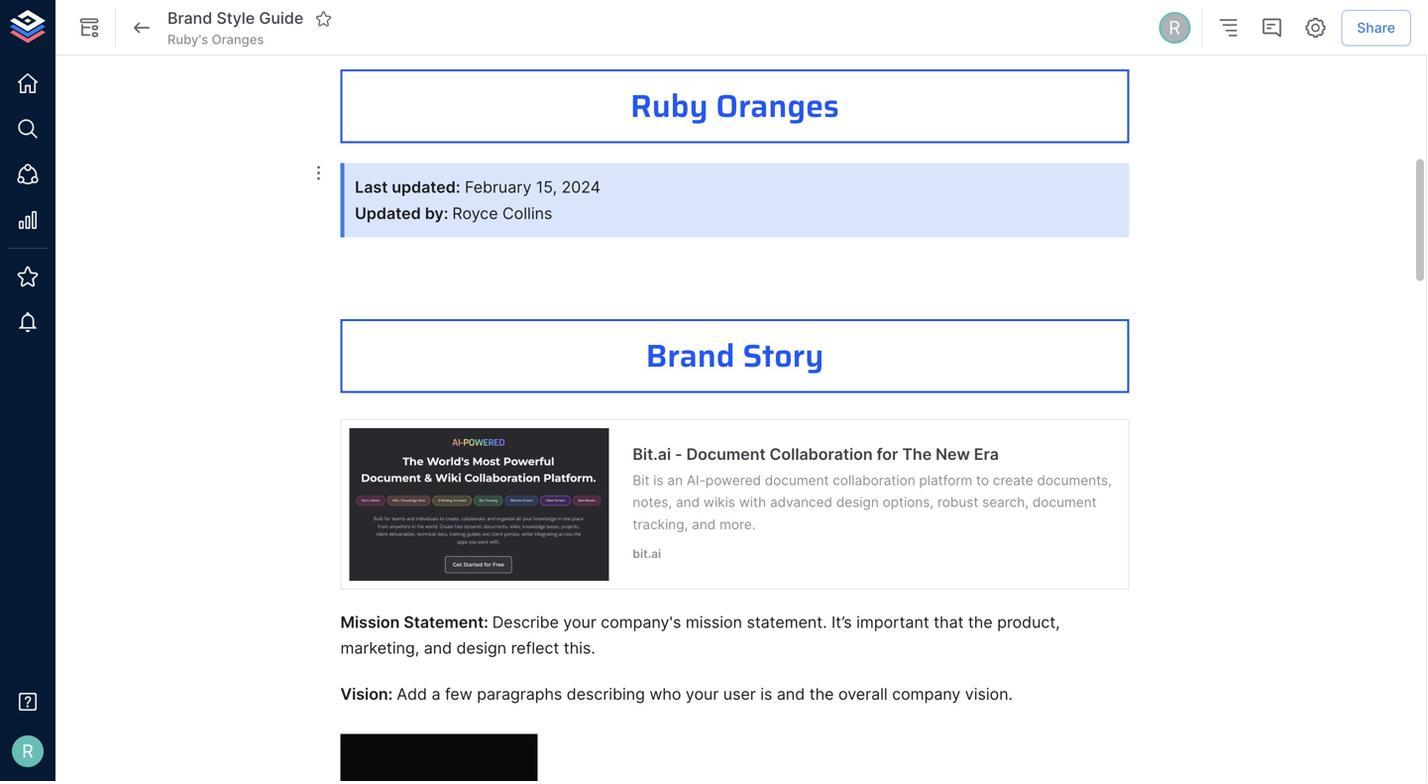 Task type: describe. For each thing, give the bounding box(es) containing it.
the inside describe your company's mission statement. it's important that the product, marketing, and design reflect this.
[[969, 612, 993, 632]]

advanced
[[770, 494, 833, 511]]

design inside describe your company's mission statement. it's important that the product, marketing, and design reflect this.
[[457, 639, 507, 658]]

important
[[857, 612, 930, 632]]

and inside describe your company's mission statement. it's important that the product, marketing, and design reflect this.
[[424, 639, 452, 658]]

last updated: february 15, 2024 updated by: royce collins
[[355, 178, 601, 223]]

share button
[[1342, 10, 1412, 46]]

bit
[[633, 472, 650, 489]]

document
[[687, 445, 766, 464]]

it's
[[832, 612, 852, 632]]

guide
[[259, 9, 304, 28]]

design inside bit.ai - document collaboration for the new era bit is an ai-powered document collaboration platform to create documents, notes, and wikis with advanced design options, robust search, document tracking, and more.
[[837, 494, 879, 511]]

0 horizontal spatial the
[[810, 685, 834, 704]]

a
[[432, 685, 441, 704]]

comments image
[[1260, 16, 1284, 40]]

tracking,
[[633, 517, 688, 533]]

that
[[934, 612, 964, 632]]

describe
[[493, 612, 559, 632]]

few
[[445, 685, 473, 704]]

reflect
[[511, 639, 559, 658]]

mission
[[341, 612, 400, 632]]

brand for brand style guide
[[168, 9, 212, 28]]

add
[[397, 685, 427, 704]]

1 horizontal spatial your
[[686, 685, 719, 704]]

collaboration
[[833, 472, 916, 489]]

ruby's oranges
[[168, 32, 264, 47]]

ruby
[[631, 81, 708, 131]]

ruby oranges
[[631, 81, 840, 131]]

create
[[993, 472, 1034, 489]]

vision:
[[341, 685, 393, 704]]

who
[[650, 685, 682, 704]]

overall
[[839, 685, 888, 704]]

updated:
[[392, 178, 460, 197]]

show wiki image
[[77, 16, 101, 40]]

oranges for ruby oranges
[[716, 81, 840, 131]]

company's
[[601, 612, 681, 632]]

documents,
[[1038, 472, 1112, 489]]

this.
[[564, 639, 596, 658]]

go back image
[[130, 16, 154, 40]]

your inside describe your company's mission statement. it's important that the product, marketing, and design reflect this.
[[564, 612, 597, 632]]

is for bit
[[654, 472, 664, 489]]

search,
[[983, 494, 1029, 511]]

r for the top r button
[[1169, 17, 1181, 39]]

statement.
[[747, 612, 827, 632]]

15,
[[536, 178, 557, 197]]

describe your company's mission statement. it's important that the product, marketing, and design reflect this.
[[341, 612, 1065, 658]]

vision.
[[965, 685, 1013, 704]]

platform
[[920, 472, 973, 489]]

last
[[355, 178, 388, 197]]

with
[[739, 494, 767, 511]]

settings image
[[1304, 16, 1328, 40]]

ruby's oranges link
[[168, 31, 264, 49]]

more.
[[720, 517, 756, 533]]



Task type: vqa. For each thing, say whether or not it's contained in the screenshot.
design to the top
yes



Task type: locate. For each thing, give the bounding box(es) containing it.
1 vertical spatial design
[[457, 639, 507, 658]]

to
[[977, 472, 989, 489]]

table of contents image
[[1217, 16, 1241, 40]]

r button
[[1156, 9, 1194, 47], [6, 730, 50, 773]]

0 vertical spatial brand
[[168, 9, 212, 28]]

is right the user
[[761, 685, 773, 704]]

royce
[[452, 204, 498, 223]]

describing
[[567, 685, 645, 704]]

collaboration
[[770, 445, 873, 464]]

0 vertical spatial oranges
[[212, 32, 264, 47]]

1 horizontal spatial brand
[[646, 331, 735, 381]]

0 horizontal spatial is
[[654, 472, 664, 489]]

1 vertical spatial r button
[[6, 730, 50, 773]]

design down the collaboration
[[837, 494, 879, 511]]

0 horizontal spatial design
[[457, 639, 507, 658]]

1 vertical spatial brand
[[646, 331, 735, 381]]

wikis
[[704, 494, 736, 511]]

your right who
[[686, 685, 719, 704]]

r for leftmost r button
[[22, 740, 34, 762]]

robust
[[938, 494, 979, 511]]

paragraphs
[[477, 685, 562, 704]]

new
[[936, 445, 970, 464]]

brand style guide
[[168, 9, 304, 28]]

the
[[969, 612, 993, 632], [810, 685, 834, 704]]

is inside bit.ai - document collaboration for the new era bit is an ai-powered document collaboration platform to create documents, notes, and wikis with advanced design options, robust search, document tracking, and more.
[[654, 472, 664, 489]]

document up advanced
[[765, 472, 829, 489]]

ruby's
[[168, 32, 208, 47]]

oranges for ruby's oranges
[[212, 32, 264, 47]]

design down "statement:"
[[457, 639, 507, 658]]

vision: add a few paragraphs describing who your user is and the overall company vision.
[[341, 685, 1013, 704]]

1 vertical spatial is
[[761, 685, 773, 704]]

0 vertical spatial document
[[765, 472, 829, 489]]

collins
[[503, 204, 553, 223]]

-
[[675, 445, 683, 464]]

mission statement:
[[341, 612, 493, 632]]

style
[[217, 9, 255, 28]]

ai-
[[687, 472, 706, 489]]

design
[[837, 494, 879, 511], [457, 639, 507, 658]]

0 horizontal spatial r
[[22, 740, 34, 762]]

and down wikis
[[692, 517, 716, 533]]

for
[[877, 445, 899, 464]]

brand
[[168, 9, 212, 28], [646, 331, 735, 381]]

marketing,
[[341, 639, 420, 658]]

1 vertical spatial oranges
[[716, 81, 840, 131]]

and down "statement:"
[[424, 639, 452, 658]]

and
[[676, 494, 700, 511], [692, 517, 716, 533], [424, 639, 452, 658], [777, 685, 805, 704]]

your
[[564, 612, 597, 632], [686, 685, 719, 704]]

february
[[465, 178, 532, 197]]

bit.ai
[[633, 445, 671, 464]]

1 vertical spatial r
[[22, 740, 34, 762]]

share
[[1358, 19, 1396, 36]]

brand left story on the right of page
[[646, 331, 735, 381]]

1 horizontal spatial r
[[1169, 17, 1181, 39]]

company
[[892, 685, 961, 704]]

document
[[765, 472, 829, 489], [1033, 494, 1097, 511]]

brand story
[[646, 331, 824, 381]]

0 horizontal spatial r button
[[6, 730, 50, 773]]

0 vertical spatial r
[[1169, 17, 1181, 39]]

1 vertical spatial your
[[686, 685, 719, 704]]

by:
[[425, 204, 448, 223]]

document down documents,
[[1033, 494, 1097, 511]]

1 horizontal spatial is
[[761, 685, 773, 704]]

product,
[[998, 612, 1060, 632]]

1 horizontal spatial oranges
[[716, 81, 840, 131]]

brand up ruby's
[[168, 9, 212, 28]]

1 vertical spatial document
[[1033, 494, 1097, 511]]

1 vertical spatial the
[[810, 685, 834, 704]]

is left an
[[654, 472, 664, 489]]

story
[[743, 331, 824, 381]]

and right the user
[[777, 685, 805, 704]]

1 horizontal spatial design
[[837, 494, 879, 511]]

0 vertical spatial is
[[654, 472, 664, 489]]

brand for brand story
[[646, 331, 735, 381]]

0 vertical spatial your
[[564, 612, 597, 632]]

statement:
[[404, 612, 489, 632]]

0 horizontal spatial oranges
[[212, 32, 264, 47]]

favorite image
[[315, 10, 332, 28]]

the
[[903, 445, 932, 464]]

mission
[[686, 612, 743, 632]]

your up the this.
[[564, 612, 597, 632]]

is for user
[[761, 685, 773, 704]]

notes,
[[633, 494, 672, 511]]

powered
[[706, 472, 761, 489]]

0 horizontal spatial your
[[564, 612, 597, 632]]

0 horizontal spatial document
[[765, 472, 829, 489]]

an
[[668, 472, 683, 489]]

2024
[[562, 178, 601, 197]]

0 vertical spatial the
[[969, 612, 993, 632]]

0 vertical spatial design
[[837, 494, 879, 511]]

bit.ai - document collaboration for the new era bit is an ai-powered document collaboration platform to create documents, notes, and wikis with advanced design options, robust search, document tracking, and more.
[[633, 445, 1112, 533]]

1 horizontal spatial r button
[[1156, 9, 1194, 47]]

and down ai-
[[676, 494, 700, 511]]

1 horizontal spatial document
[[1033, 494, 1097, 511]]

oranges
[[212, 32, 264, 47], [716, 81, 840, 131]]

the right that
[[969, 612, 993, 632]]

the left overall
[[810, 685, 834, 704]]

user
[[724, 685, 756, 704]]

0 horizontal spatial brand
[[168, 9, 212, 28]]

0 vertical spatial r button
[[1156, 9, 1194, 47]]

bit.ai
[[633, 547, 661, 561]]

1 horizontal spatial the
[[969, 612, 993, 632]]

updated
[[355, 204, 421, 223]]

era
[[974, 445, 999, 464]]

is
[[654, 472, 664, 489], [761, 685, 773, 704]]

options,
[[883, 494, 934, 511]]

r
[[1169, 17, 1181, 39], [22, 740, 34, 762]]



